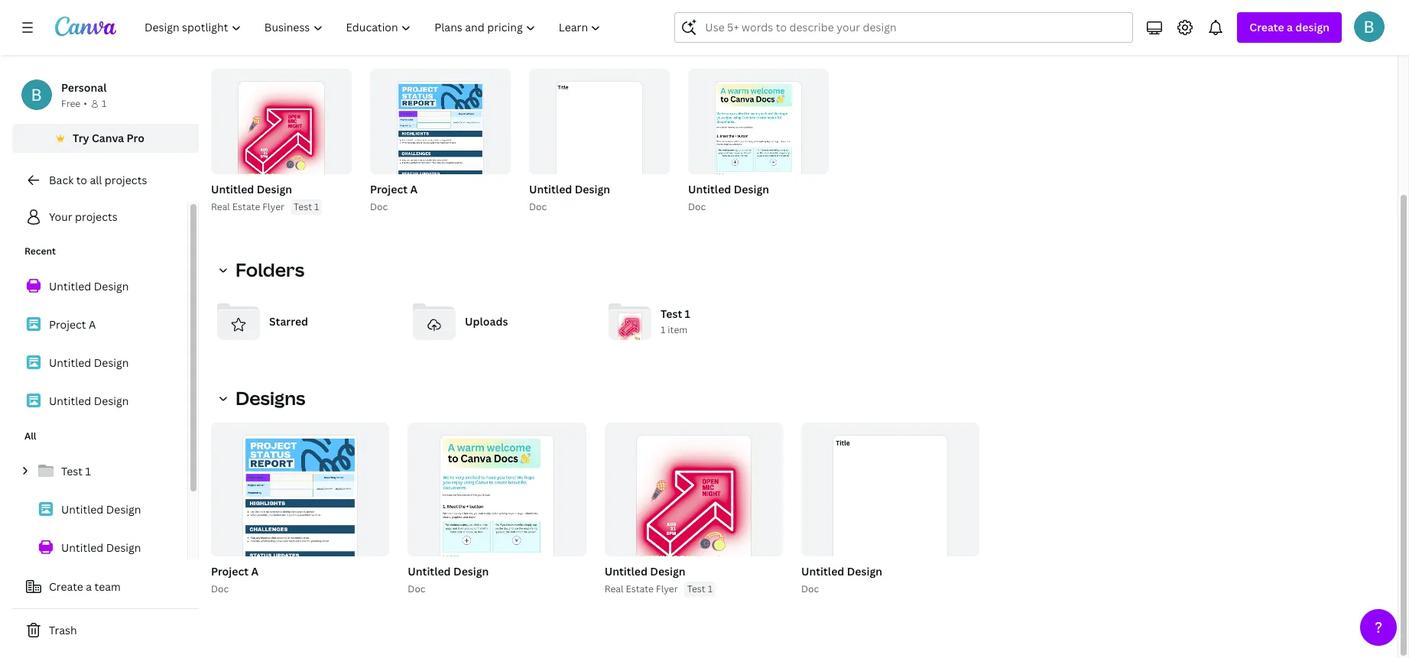 Task type: describe. For each thing, give the bounding box(es) containing it.
3 untitled design link from the top
[[12, 385, 187, 418]]

Search search field
[[705, 13, 1103, 42]]

top level navigation element
[[135, 12, 614, 43]]

0 horizontal spatial estate
[[232, 200, 260, 213]]

designs
[[236, 385, 306, 411]]

uploads
[[465, 314, 508, 329]]

create a team button
[[12, 572, 199, 603]]

trash
[[49, 623, 77, 638]]

to
[[76, 173, 87, 187]]

project a doc for bottommost project a button
[[211, 564, 259, 596]]

project a
[[49, 317, 96, 332]]

1 horizontal spatial real
[[605, 583, 624, 596]]

create a design button
[[1238, 12, 1342, 43]]

create for create a design
[[1250, 20, 1285, 34]]

0 horizontal spatial recent
[[24, 245, 56, 258]]

0 vertical spatial test 1
[[294, 200, 319, 213]]

2 vertical spatial test 1
[[687, 583, 713, 596]]

create a team
[[49, 580, 121, 594]]

back to all projects
[[49, 173, 147, 187]]

project inside project a link
[[49, 317, 86, 332]]

design
[[1296, 20, 1330, 34]]

all
[[90, 173, 102, 187]]

brad klo image
[[1354, 11, 1385, 42]]

2 untitled design link from the top
[[12, 347, 187, 379]]

free •
[[61, 97, 87, 110]]

back to all projects link
[[12, 165, 199, 196]]

test inside list
[[61, 464, 83, 479]]

•
[[84, 97, 87, 110]]

1 vertical spatial project a button
[[211, 563, 259, 582]]

canva
[[92, 131, 124, 145]]

a for design
[[1287, 20, 1293, 34]]

list containing untitled design
[[12, 271, 187, 418]]

folders button
[[211, 255, 314, 285]]

free
[[61, 97, 80, 110]]

your projects
[[49, 210, 118, 224]]

0 vertical spatial recent
[[211, 31, 275, 57]]

0 horizontal spatial real
[[211, 200, 230, 213]]

designs button
[[211, 383, 315, 414]]



Task type: locate. For each thing, give the bounding box(es) containing it.
folders
[[236, 257, 304, 282]]

a
[[410, 182, 418, 197], [89, 317, 96, 332], [251, 564, 259, 579]]

a left design
[[1287, 20, 1293, 34]]

untitled design link
[[12, 271, 187, 303], [12, 347, 187, 379], [12, 385, 187, 418], [12, 494, 187, 526], [12, 532, 187, 564]]

doc
[[370, 200, 388, 213], [529, 200, 547, 213], [688, 200, 706, 213], [211, 583, 229, 596], [408, 583, 426, 596], [801, 583, 819, 596]]

untitled design button
[[211, 180, 292, 200], [529, 180, 610, 200], [688, 180, 769, 200], [408, 563, 489, 582], [801, 563, 883, 582], [605, 563, 686, 582]]

2 vertical spatial a
[[251, 564, 259, 579]]

0 vertical spatial a
[[1287, 20, 1293, 34]]

0 vertical spatial flyer
[[262, 200, 285, 213]]

project a doc for topmost project a button
[[370, 182, 418, 213]]

1 list from the top
[[12, 271, 187, 418]]

1 horizontal spatial project a doc
[[370, 182, 418, 213]]

untitled design doc
[[529, 182, 610, 213], [688, 182, 769, 213], [408, 564, 489, 596], [801, 564, 883, 596]]

create inside the create a team button
[[49, 580, 83, 594]]

0 vertical spatial test 1 button
[[291, 200, 322, 215]]

0 horizontal spatial test 1
[[61, 464, 91, 479]]

0 horizontal spatial project a button
[[211, 563, 259, 582]]

a for team
[[86, 580, 92, 594]]

2 horizontal spatial a
[[410, 182, 418, 197]]

1 horizontal spatial estate
[[626, 583, 654, 596]]

test 1 link
[[12, 456, 187, 488]]

untitled design
[[211, 182, 292, 197], [49, 279, 129, 294], [49, 356, 129, 370], [49, 394, 129, 408], [61, 502, 141, 517], [61, 541, 141, 555], [605, 564, 686, 579]]

uploads link
[[407, 294, 590, 350]]

1 vertical spatial project a doc
[[211, 564, 259, 596]]

0 vertical spatial project
[[370, 182, 408, 197]]

a
[[1287, 20, 1293, 34], [86, 580, 92, 594]]

1 vertical spatial create
[[49, 580, 83, 594]]

project
[[370, 182, 408, 197], [49, 317, 86, 332], [211, 564, 249, 579]]

your projects link
[[12, 202, 187, 232]]

projects right your
[[75, 210, 118, 224]]

project for bottommost project a button
[[211, 564, 249, 579]]

project a link
[[12, 309, 187, 341]]

a for bottommost project a button
[[251, 564, 259, 579]]

1 vertical spatial flyer
[[656, 583, 678, 596]]

0 vertical spatial a
[[410, 182, 418, 197]]

1 vertical spatial list
[[12, 456, 187, 641]]

your
[[49, 210, 72, 224]]

test 1 1 item
[[661, 307, 691, 337]]

create inside create a design dropdown button
[[1250, 20, 1285, 34]]

2 list from the top
[[12, 456, 187, 641]]

0 vertical spatial create
[[1250, 20, 1285, 34]]

projects right all
[[105, 173, 147, 187]]

0 vertical spatial projects
[[105, 173, 147, 187]]

project a button
[[370, 180, 418, 200], [211, 563, 259, 582]]

all
[[24, 430, 36, 443]]

0 vertical spatial project a button
[[370, 180, 418, 200]]

1 vertical spatial test 1
[[61, 464, 91, 479]]

untitled design link up test 1 link
[[12, 385, 187, 418]]

flyer
[[262, 200, 285, 213], [656, 583, 678, 596]]

design
[[257, 182, 292, 197], [575, 182, 610, 197], [734, 182, 769, 197], [94, 279, 129, 294], [94, 356, 129, 370], [94, 394, 129, 408], [106, 502, 141, 517], [106, 541, 141, 555], [453, 564, 489, 579], [847, 564, 883, 579], [650, 564, 686, 579]]

0 horizontal spatial a
[[86, 580, 92, 594]]

1 horizontal spatial a
[[251, 564, 259, 579]]

list
[[12, 271, 187, 418], [12, 456, 187, 641]]

projects
[[105, 173, 147, 187], [75, 210, 118, 224]]

try canva pro
[[73, 131, 144, 145]]

test inside 'test 1 1 item'
[[661, 307, 682, 322]]

personal
[[61, 80, 107, 95]]

1 vertical spatial a
[[89, 317, 96, 332]]

1
[[102, 97, 107, 110], [314, 200, 319, 213], [685, 307, 691, 322], [661, 324, 666, 337], [85, 464, 91, 479], [708, 583, 713, 596]]

a inside the create a team button
[[86, 580, 92, 594]]

list containing test 1
[[12, 456, 187, 641]]

create
[[1250, 20, 1285, 34], [49, 580, 83, 594]]

1 vertical spatial projects
[[75, 210, 118, 224]]

untitled design link up project a link
[[12, 271, 187, 303]]

test 1 button
[[291, 200, 322, 215], [684, 582, 716, 597]]

a inside create a design dropdown button
[[1287, 20, 1293, 34]]

0 horizontal spatial create
[[49, 580, 83, 594]]

project a doc
[[370, 182, 418, 213], [211, 564, 259, 596]]

starred link
[[211, 294, 395, 350]]

0 vertical spatial real
[[211, 200, 230, 213]]

1 horizontal spatial create
[[1250, 20, 1285, 34]]

1 vertical spatial real
[[605, 583, 624, 596]]

1 vertical spatial test 1 button
[[684, 582, 716, 597]]

1 vertical spatial real estate flyer
[[605, 583, 678, 596]]

2 vertical spatial project
[[211, 564, 249, 579]]

create a design
[[1250, 20, 1330, 34]]

1 horizontal spatial project a button
[[370, 180, 418, 200]]

1 inside list
[[85, 464, 91, 479]]

back
[[49, 173, 74, 187]]

create for create a team
[[49, 580, 83, 594]]

1 horizontal spatial test 1
[[294, 200, 319, 213]]

4 untitled design link from the top
[[12, 494, 187, 526]]

1 vertical spatial recent
[[24, 245, 56, 258]]

1 vertical spatial estate
[[626, 583, 654, 596]]

untitled design link down test 1 link
[[12, 494, 187, 526]]

2 horizontal spatial project
[[370, 182, 408, 197]]

real estate flyer
[[211, 200, 285, 213], [605, 583, 678, 596]]

try
[[73, 131, 89, 145]]

1 horizontal spatial real estate flyer
[[605, 583, 678, 596]]

0 horizontal spatial a
[[89, 317, 96, 332]]

1 untitled design link from the top
[[12, 271, 187, 303]]

1 vertical spatial a
[[86, 580, 92, 594]]

a for topmost project a button
[[410, 182, 418, 197]]

pro
[[127, 131, 144, 145]]

item
[[668, 324, 688, 337]]

0 vertical spatial estate
[[232, 200, 260, 213]]

a inside list
[[89, 317, 96, 332]]

0 horizontal spatial project
[[49, 317, 86, 332]]

0 horizontal spatial test 1 button
[[291, 200, 322, 215]]

1 horizontal spatial recent
[[211, 31, 275, 57]]

0 vertical spatial real estate flyer
[[211, 200, 285, 213]]

1 horizontal spatial a
[[1287, 20, 1293, 34]]

try canva pro button
[[12, 124, 199, 153]]

1 vertical spatial project
[[49, 317, 86, 332]]

1 horizontal spatial test 1 button
[[684, 582, 716, 597]]

untitled design link down project a link
[[12, 347, 187, 379]]

0 horizontal spatial real estate flyer
[[211, 200, 285, 213]]

a left team
[[86, 580, 92, 594]]

estate
[[232, 200, 260, 213], [626, 583, 654, 596]]

project for topmost project a button
[[370, 182, 408, 197]]

2 horizontal spatial test 1
[[687, 583, 713, 596]]

real
[[211, 200, 230, 213], [605, 583, 624, 596]]

0 horizontal spatial flyer
[[262, 200, 285, 213]]

untitled
[[211, 182, 254, 197], [529, 182, 572, 197], [688, 182, 731, 197], [49, 279, 91, 294], [49, 356, 91, 370], [49, 394, 91, 408], [61, 502, 103, 517], [61, 541, 103, 555], [408, 564, 451, 579], [801, 564, 845, 579], [605, 564, 648, 579]]

create left design
[[1250, 20, 1285, 34]]

0 vertical spatial list
[[12, 271, 187, 418]]

1 horizontal spatial project
[[211, 564, 249, 579]]

create left team
[[49, 580, 83, 594]]

starred
[[269, 314, 308, 329]]

0 horizontal spatial project a doc
[[211, 564, 259, 596]]

test 1
[[294, 200, 319, 213], [61, 464, 91, 479], [687, 583, 713, 596]]

recent
[[211, 31, 275, 57], [24, 245, 56, 258]]

0 vertical spatial project a doc
[[370, 182, 418, 213]]

5 untitled design link from the top
[[12, 532, 187, 564]]

1 horizontal spatial flyer
[[656, 583, 678, 596]]

test
[[294, 200, 312, 213], [661, 307, 682, 322], [61, 464, 83, 479], [687, 583, 706, 596]]

team
[[94, 580, 121, 594]]

untitled design link up team
[[12, 532, 187, 564]]

None search field
[[675, 12, 1134, 43]]

trash link
[[12, 616, 199, 646]]



Task type: vqa. For each thing, say whether or not it's contained in the screenshot.
the topmost Videos button
no



